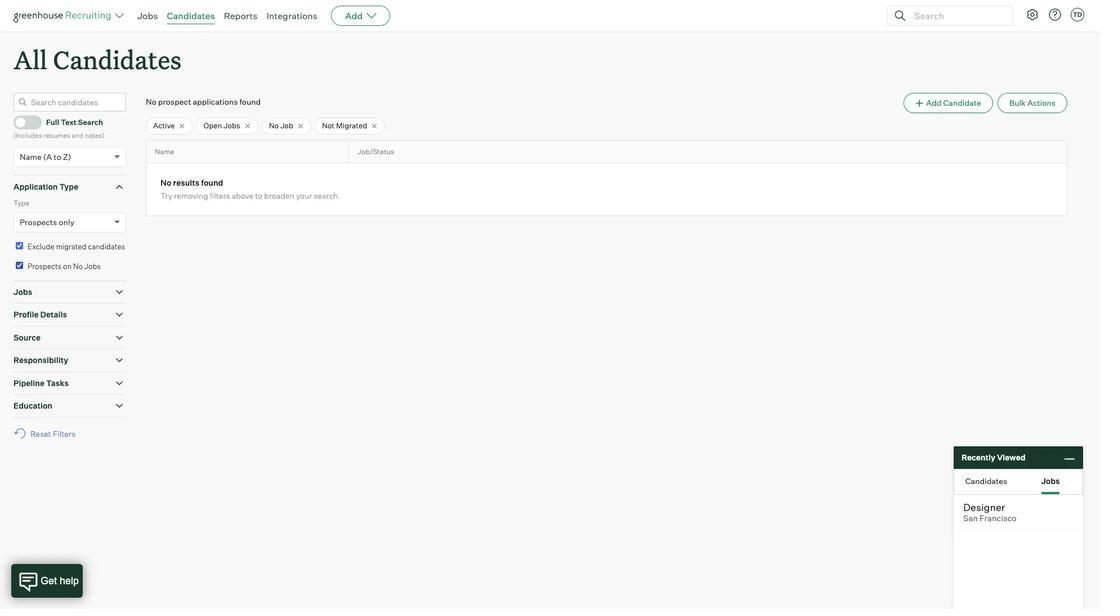 Task type: describe. For each thing, give the bounding box(es) containing it.
bulk
[[1010, 98, 1026, 108]]

prospect
[[158, 97, 191, 107]]

reports link
[[224, 10, 258, 21]]

bulk actions link
[[998, 93, 1068, 113]]

job/status
[[358, 148, 394, 156]]

0 vertical spatial found
[[240, 97, 261, 107]]

san
[[964, 514, 978, 524]]

not
[[322, 121, 335, 130]]

Search candidates field
[[14, 93, 126, 112]]

applications
[[193, 97, 238, 107]]

resumes
[[44, 131, 70, 140]]

prospects for prospects only
[[20, 217, 57, 227]]

add for add candidate
[[927, 98, 942, 108]]

(a
[[43, 152, 52, 161]]

to inside no results found try removing filters above to broaden your search.
[[255, 191, 263, 201]]

full text search (includes resumes and notes)
[[14, 118, 105, 140]]

found inside no results found try removing filters above to broaden your search.
[[201, 178, 223, 188]]

0 vertical spatial to
[[54, 152, 61, 161]]

not migrated
[[322, 121, 367, 130]]

search
[[78, 118, 103, 127]]

try
[[160, 191, 172, 201]]

candidates
[[88, 242, 125, 251]]

designer
[[964, 501, 1005, 514]]

exclude
[[28, 242, 54, 251]]

prospects for prospects on no jobs
[[28, 262, 61, 271]]

profile details
[[14, 310, 67, 319]]

broaden
[[264, 191, 294, 201]]

tasks
[[46, 378, 69, 388]]

name for name (a to z)
[[20, 152, 42, 161]]

text
[[61, 118, 77, 127]]

1 vertical spatial type
[[14, 199, 29, 207]]

no for no job
[[269, 121, 279, 130]]

td
[[1073, 11, 1082, 19]]

add candidate link
[[904, 93, 993, 113]]

prospects only option
[[20, 217, 74, 227]]

no for no prospect applications found
[[146, 97, 156, 107]]

name for name
[[155, 148, 174, 156]]

reset
[[30, 429, 51, 439]]

on
[[63, 262, 72, 271]]

candidates inside tab list
[[966, 476, 1008, 486]]

td button
[[1071, 8, 1085, 21]]

pipeline
[[14, 378, 45, 388]]

search.
[[314, 191, 340, 201]]

add for add
[[345, 10, 363, 21]]

all candidates
[[14, 43, 182, 76]]

viewed
[[997, 453, 1026, 462]]

results
[[173, 178, 199, 188]]

Search text field
[[912, 8, 1003, 24]]

bulk actions
[[1010, 98, 1056, 108]]

only
[[59, 217, 74, 227]]

full
[[46, 118, 59, 127]]

configure image
[[1026, 8, 1040, 21]]

candidate
[[944, 98, 981, 108]]

responsibility
[[14, 355, 68, 365]]

Prospects on No Jobs checkbox
[[16, 262, 23, 269]]

migrated
[[336, 121, 367, 130]]



Task type: locate. For each thing, give the bounding box(es) containing it.
candidates down recently viewed
[[966, 476, 1008, 486]]

designer san francisco
[[964, 501, 1017, 524]]

add candidate
[[927, 98, 981, 108]]

greenhouse recruiting image
[[14, 9, 115, 23]]

0 vertical spatial prospects
[[20, 217, 57, 227]]

no job
[[269, 121, 293, 130]]

type down z)
[[59, 182, 78, 191]]

prospects down 'exclude'
[[28, 262, 61, 271]]

0 horizontal spatial type
[[14, 199, 29, 207]]

and
[[72, 131, 83, 140]]

prospects on no jobs
[[28, 262, 101, 271]]

integrations
[[267, 10, 318, 21]]

application
[[14, 182, 58, 191]]

add inside popup button
[[345, 10, 363, 21]]

no right on
[[73, 262, 83, 271]]

add button
[[331, 6, 390, 26]]

name
[[155, 148, 174, 156], [20, 152, 42, 161]]

(includes
[[14, 131, 42, 140]]

0 horizontal spatial add
[[345, 10, 363, 21]]

actions
[[1028, 98, 1056, 108]]

0 horizontal spatial found
[[201, 178, 223, 188]]

jobs
[[137, 10, 158, 21], [224, 121, 240, 130], [84, 262, 101, 271], [14, 287, 32, 297], [1041, 476, 1060, 486]]

no left prospect
[[146, 97, 156, 107]]

1 horizontal spatial to
[[255, 191, 263, 201]]

details
[[40, 310, 67, 319]]

no for no results found try removing filters above to broaden your search.
[[160, 178, 171, 188]]

removing
[[174, 191, 208, 201]]

1 vertical spatial found
[[201, 178, 223, 188]]

candidates link
[[167, 10, 215, 21]]

name left (a
[[20, 152, 42, 161]]

1 vertical spatial candidates
[[53, 43, 182, 76]]

name (a to z)
[[20, 152, 71, 161]]

recently
[[962, 453, 996, 462]]

integrations link
[[267, 10, 318, 21]]

no results found try removing filters above to broaden your search.
[[160, 178, 340, 201]]

education
[[14, 401, 52, 411]]

name (a to z) option
[[20, 152, 71, 161]]

found
[[240, 97, 261, 107], [201, 178, 223, 188]]

application type
[[14, 182, 78, 191]]

tab list
[[955, 470, 1083, 494]]

1 vertical spatial prospects
[[28, 262, 61, 271]]

1 horizontal spatial type
[[59, 182, 78, 191]]

name down active
[[155, 148, 174, 156]]

no up try
[[160, 178, 171, 188]]

1 vertical spatial add
[[927, 98, 942, 108]]

job
[[280, 121, 293, 130]]

tab list containing candidates
[[955, 470, 1083, 494]]

to
[[54, 152, 61, 161], [255, 191, 263, 201]]

reset filters button
[[14, 423, 81, 444]]

jobs link
[[137, 10, 158, 21]]

1 horizontal spatial add
[[927, 98, 942, 108]]

add
[[345, 10, 363, 21], [927, 98, 942, 108]]

checkmark image
[[19, 118, 27, 126]]

source
[[14, 333, 41, 342]]

filters
[[210, 191, 230, 201]]

type
[[59, 182, 78, 191], [14, 199, 29, 207]]

filters
[[53, 429, 76, 439]]

found up filters
[[201, 178, 223, 188]]

to right above
[[255, 191, 263, 201]]

your
[[296, 191, 312, 201]]

to left z)
[[54, 152, 61, 161]]

add inside 'link'
[[927, 98, 942, 108]]

0 horizontal spatial name
[[20, 152, 42, 161]]

0 vertical spatial add
[[345, 10, 363, 21]]

prospects
[[20, 217, 57, 227], [28, 262, 61, 271]]

0 horizontal spatial to
[[54, 152, 61, 161]]

exclude migrated candidates
[[28, 242, 125, 251]]

found right applications
[[240, 97, 261, 107]]

td button
[[1069, 6, 1087, 24]]

z)
[[63, 152, 71, 161]]

candidates right jobs link
[[167, 10, 215, 21]]

open
[[204, 121, 222, 130]]

type down application
[[14, 199, 29, 207]]

pipeline tasks
[[14, 378, 69, 388]]

reports
[[224, 10, 258, 21]]

0 vertical spatial candidates
[[167, 10, 215, 21]]

above
[[232, 191, 254, 201]]

1 horizontal spatial found
[[240, 97, 261, 107]]

no inside no results found try removing filters above to broaden your search.
[[160, 178, 171, 188]]

candidates
[[167, 10, 215, 21], [53, 43, 182, 76], [966, 476, 1008, 486]]

jobs inside tab list
[[1041, 476, 1060, 486]]

reset filters
[[30, 429, 76, 439]]

no
[[146, 97, 156, 107], [269, 121, 279, 130], [160, 178, 171, 188], [73, 262, 83, 271]]

2 vertical spatial candidates
[[966, 476, 1008, 486]]

Exclude migrated candidates checkbox
[[16, 242, 23, 249]]

1 horizontal spatial name
[[155, 148, 174, 156]]

no prospect applications found
[[146, 97, 261, 107]]

prospects only
[[20, 217, 74, 227]]

notes)
[[85, 131, 105, 140]]

no left job
[[269, 121, 279, 130]]

migrated
[[56, 242, 86, 251]]

type element
[[14, 198, 126, 240]]

prospects inside type element
[[20, 217, 57, 227]]

candidates down jobs link
[[53, 43, 182, 76]]

open jobs
[[204, 121, 240, 130]]

0 vertical spatial type
[[59, 182, 78, 191]]

francisco
[[980, 514, 1017, 524]]

prospects up 'exclude'
[[20, 217, 57, 227]]

recently viewed
[[962, 453, 1026, 462]]

1 vertical spatial to
[[255, 191, 263, 201]]

profile
[[14, 310, 39, 319]]

active
[[153, 121, 175, 130]]

all
[[14, 43, 47, 76]]



Task type: vqa. For each thing, say whether or not it's contained in the screenshot.
Candidates in 'Tab List'
yes



